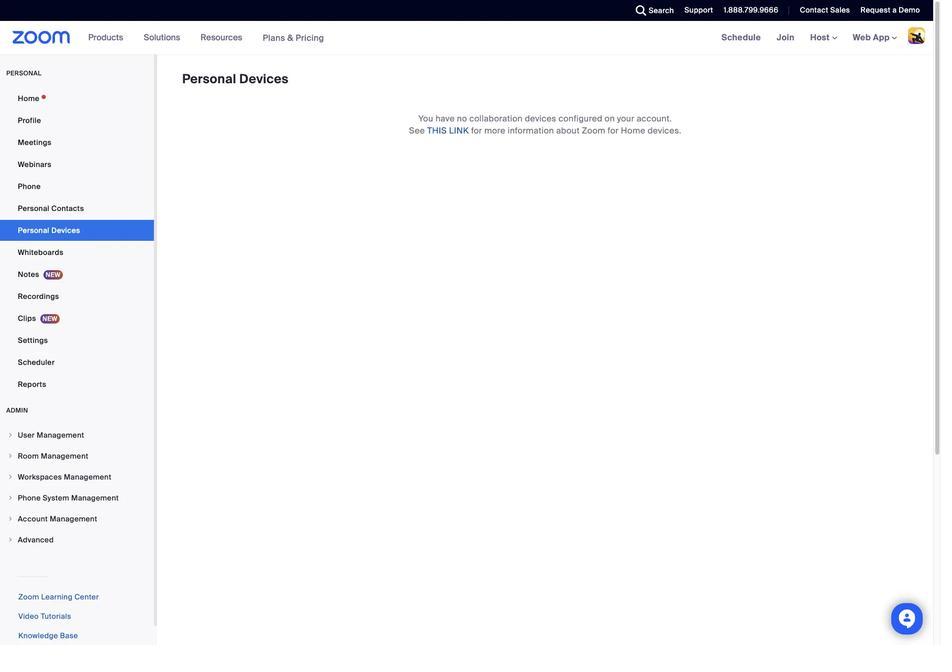 Task type: describe. For each thing, give the bounding box(es) containing it.
right image for phone system management
[[7, 495, 14, 501]]

management for workspaces management
[[64, 473, 111, 482]]

plans
[[263, 32, 285, 43]]

personal contacts
[[18, 204, 84, 213]]

video tutorials
[[18, 612, 71, 621]]

link
[[449, 125, 469, 136]]

account management menu item
[[0, 509, 154, 529]]

pricing
[[296, 32, 324, 43]]

meetings link
[[0, 132, 154, 153]]

user
[[18, 431, 35, 440]]

0 vertical spatial personal
[[182, 71, 236, 87]]

contact sales
[[800, 5, 850, 15]]

video tutorials link
[[18, 612, 71, 621]]

host
[[810, 32, 832, 43]]

account.
[[637, 113, 672, 124]]

profile
[[18, 116, 41, 125]]

knowledge base link
[[18, 631, 78, 641]]

recordings
[[18, 292, 59, 301]]

have
[[436, 113, 455, 124]]

demo
[[899, 5, 920, 15]]

base
[[60, 631, 78, 641]]

zoom logo image
[[13, 31, 70, 44]]

workspaces
[[18, 473, 62, 482]]

web app button
[[853, 32, 897, 43]]

about
[[556, 125, 580, 136]]

right image inside advanced menu item
[[7, 537, 14, 543]]

contacts
[[51, 204, 84, 213]]

this
[[427, 125, 447, 136]]

join link
[[769, 21, 803, 54]]

reports
[[18, 380, 46, 389]]

right image for workspaces
[[7, 474, 14, 480]]

learning
[[41, 592, 73, 602]]

this link link
[[427, 125, 469, 136]]

search button
[[628, 0, 677, 21]]

clips link
[[0, 308, 154, 329]]

home inside "link"
[[18, 94, 39, 103]]

&
[[287, 32, 294, 43]]

meetings navigation
[[714, 21, 934, 55]]

product information navigation
[[80, 21, 332, 55]]

webinars link
[[0, 154, 154, 175]]

profile link
[[0, 110, 154, 131]]

video
[[18, 612, 39, 621]]

personal for personal contacts link
[[18, 204, 49, 213]]

request a demo
[[861, 5, 920, 15]]

admin
[[6, 407, 28, 415]]

banner containing products
[[0, 21, 934, 55]]

notes
[[18, 270, 39, 279]]

room
[[18, 452, 39, 461]]

products button
[[88, 21, 128, 54]]

advanced
[[18, 535, 54, 545]]

profile picture image
[[908, 27, 925, 44]]

on
[[605, 113, 615, 124]]

configured
[[559, 113, 603, 124]]

plans & pricing
[[263, 32, 324, 43]]

personal
[[6, 69, 42, 78]]

join
[[777, 32, 795, 43]]

system
[[43, 493, 69, 503]]

a
[[893, 5, 897, 15]]

personal menu menu
[[0, 88, 154, 396]]

webinars
[[18, 160, 51, 169]]

account
[[18, 514, 48, 524]]

scheduler link
[[0, 352, 154, 373]]

you have no collaboration devices configured on your account. see this link for more information about zoom for home devices.
[[409, 113, 682, 136]]

resources button
[[201, 21, 247, 54]]

1 vertical spatial zoom
[[18, 592, 39, 602]]

meetings
[[18, 138, 51, 147]]



Task type: locate. For each thing, give the bounding box(es) containing it.
user management menu item
[[0, 425, 154, 445]]

3 right image from the top
[[7, 495, 14, 501]]

0 vertical spatial phone
[[18, 182, 41, 191]]

phone
[[18, 182, 41, 191], [18, 493, 41, 503]]

whiteboards link
[[0, 242, 154, 263]]

1 vertical spatial right image
[[7, 516, 14, 522]]

0 horizontal spatial for
[[471, 125, 482, 136]]

2 vertical spatial personal
[[18, 226, 49, 235]]

devices down plans
[[239, 71, 289, 87]]

devices
[[525, 113, 556, 124]]

for right link
[[471, 125, 482, 136]]

room management menu item
[[0, 446, 154, 466]]

right image left the advanced in the left of the page
[[7, 537, 14, 543]]

devices
[[239, 71, 289, 87], [51, 226, 80, 235]]

right image
[[7, 432, 14, 438], [7, 453, 14, 459], [7, 495, 14, 501]]

2 for from the left
[[608, 125, 619, 136]]

1 horizontal spatial home
[[621, 125, 646, 136]]

schedule link
[[714, 21, 769, 54]]

account management
[[18, 514, 97, 524]]

1 vertical spatial home
[[621, 125, 646, 136]]

reports link
[[0, 374, 154, 395]]

app
[[873, 32, 890, 43]]

phone for phone system management
[[18, 493, 41, 503]]

right image for room management
[[7, 453, 14, 459]]

home up profile
[[18, 94, 39, 103]]

scheduler
[[18, 358, 55, 367]]

right image inside room management menu item
[[7, 453, 14, 459]]

1 vertical spatial personal devices
[[18, 226, 80, 235]]

2 right image from the top
[[7, 453, 14, 459]]

web
[[853, 32, 871, 43]]

2 vertical spatial right image
[[7, 495, 14, 501]]

management for account management
[[50, 514, 97, 524]]

0 vertical spatial right image
[[7, 474, 14, 480]]

1 horizontal spatial for
[[608, 125, 619, 136]]

1 horizontal spatial zoom
[[582, 125, 606, 136]]

center
[[74, 592, 99, 602]]

right image inside "user management" menu item
[[7, 432, 14, 438]]

2 phone from the top
[[18, 493, 41, 503]]

recordings link
[[0, 286, 154, 307]]

personal devices down the resources dropdown button
[[182, 71, 289, 87]]

phone system management menu item
[[0, 488, 154, 508]]

1 horizontal spatial personal devices
[[182, 71, 289, 87]]

workspaces management menu item
[[0, 467, 154, 487]]

management down workspaces management menu item
[[71, 493, 119, 503]]

0 vertical spatial zoom
[[582, 125, 606, 136]]

resources
[[201, 32, 242, 43]]

phone down webinars in the top left of the page
[[18, 182, 41, 191]]

whiteboards
[[18, 248, 63, 257]]

right image inside phone system management menu item
[[7, 495, 14, 501]]

management for room management
[[41, 452, 88, 461]]

phone system management
[[18, 493, 119, 503]]

management inside menu item
[[50, 514, 97, 524]]

for down on
[[608, 125, 619, 136]]

0 horizontal spatial personal devices
[[18, 226, 80, 235]]

information
[[508, 125, 554, 136]]

home down the "your"
[[621, 125, 646, 136]]

user management
[[18, 431, 84, 440]]

zoom learning center
[[18, 592, 99, 602]]

devices inside 'personal devices' link
[[51, 226, 80, 235]]

zoom down 'configured'
[[582, 125, 606, 136]]

tutorials
[[41, 612, 71, 621]]

sales
[[831, 5, 850, 15]]

knowledge
[[18, 631, 58, 641]]

your
[[617, 113, 635, 124]]

personal left contacts
[[18, 204, 49, 213]]

clips
[[18, 314, 36, 323]]

1.888.799.9666
[[724, 5, 779, 15]]

0 vertical spatial personal devices
[[182, 71, 289, 87]]

room management
[[18, 452, 88, 461]]

home link
[[0, 88, 154, 109]]

right image left account
[[7, 516, 14, 522]]

support
[[685, 5, 713, 15]]

management up phone system management menu item
[[64, 473, 111, 482]]

1 right image from the top
[[7, 432, 14, 438]]

products
[[88, 32, 123, 43]]

0 vertical spatial home
[[18, 94, 39, 103]]

contact sales link
[[792, 0, 853, 21], [800, 5, 850, 15]]

0 horizontal spatial zoom
[[18, 592, 39, 602]]

right image left room
[[7, 453, 14, 459]]

right image for account
[[7, 516, 14, 522]]

0 horizontal spatial devices
[[51, 226, 80, 235]]

personal
[[182, 71, 236, 87], [18, 204, 49, 213], [18, 226, 49, 235]]

1 horizontal spatial devices
[[239, 71, 289, 87]]

management up room management
[[37, 431, 84, 440]]

advanced menu item
[[0, 530, 154, 550]]

phone link
[[0, 176, 154, 197]]

1 vertical spatial personal
[[18, 204, 49, 213]]

2 vertical spatial right image
[[7, 537, 14, 543]]

web app
[[853, 32, 890, 43]]

zoom inside the you have no collaboration devices configured on your account. see this link for more information about zoom for home devices.
[[582, 125, 606, 136]]

personal up whiteboards
[[18, 226, 49, 235]]

1 vertical spatial phone
[[18, 493, 41, 503]]

management
[[37, 431, 84, 440], [41, 452, 88, 461], [64, 473, 111, 482], [71, 493, 119, 503], [50, 514, 97, 524]]

home
[[18, 94, 39, 103], [621, 125, 646, 136]]

personal contacts link
[[0, 198, 154, 219]]

search
[[649, 6, 674, 15]]

home inside the you have no collaboration devices configured on your account. see this link for more information about zoom for home devices.
[[621, 125, 646, 136]]

1 right image from the top
[[7, 474, 14, 480]]

phone up account
[[18, 493, 41, 503]]

phone inside personal menu menu
[[18, 182, 41, 191]]

see
[[409, 125, 425, 136]]

banner
[[0, 21, 934, 55]]

notes link
[[0, 264, 154, 285]]

1 for from the left
[[471, 125, 482, 136]]

phone for phone
[[18, 182, 41, 191]]

phone inside menu item
[[18, 493, 41, 503]]

right image left system
[[7, 495, 14, 501]]

host button
[[810, 32, 837, 43]]

devices.
[[648, 125, 682, 136]]

management for user management
[[37, 431, 84, 440]]

right image
[[7, 474, 14, 480], [7, 516, 14, 522], [7, 537, 14, 543]]

personal for 'personal devices' link
[[18, 226, 49, 235]]

more
[[485, 125, 506, 136]]

solutions button
[[144, 21, 185, 54]]

right image inside workspaces management menu item
[[7, 474, 14, 480]]

settings link
[[0, 330, 154, 351]]

contact
[[800, 5, 829, 15]]

settings
[[18, 336, 48, 345]]

0 horizontal spatial home
[[18, 94, 39, 103]]

zoom learning center link
[[18, 592, 99, 602]]

right image left "user"
[[7, 432, 14, 438]]

0 vertical spatial devices
[[239, 71, 289, 87]]

no
[[457, 113, 467, 124]]

zoom up the video
[[18, 592, 39, 602]]

support link
[[677, 0, 716, 21], [685, 5, 713, 15]]

schedule
[[722, 32, 761, 43]]

personal devices link
[[0, 220, 154, 241]]

3 right image from the top
[[7, 537, 14, 543]]

workspaces management
[[18, 473, 111, 482]]

0 vertical spatial right image
[[7, 432, 14, 438]]

management up 'workspaces management'
[[41, 452, 88, 461]]

admin menu menu
[[0, 425, 154, 551]]

for
[[471, 125, 482, 136], [608, 125, 619, 136]]

collaboration
[[470, 113, 523, 124]]

management down phone system management menu item
[[50, 514, 97, 524]]

1 vertical spatial right image
[[7, 453, 14, 459]]

personal devices inside personal menu menu
[[18, 226, 80, 235]]

1.888.799.9666 button
[[716, 0, 781, 21], [724, 5, 779, 15]]

right image left workspaces
[[7, 474, 14, 480]]

personal devices down personal contacts
[[18, 226, 80, 235]]

plans & pricing link
[[263, 32, 324, 43], [263, 32, 324, 43]]

solutions
[[144, 32, 180, 43]]

you
[[419, 113, 433, 124]]

right image inside account management menu item
[[7, 516, 14, 522]]

devices down contacts
[[51, 226, 80, 235]]

knowledge base
[[18, 631, 78, 641]]

1 phone from the top
[[18, 182, 41, 191]]

personal down the "product information" navigation
[[182, 71, 236, 87]]

request a demo link
[[853, 0, 934, 21], [861, 5, 920, 15]]

right image for user management
[[7, 432, 14, 438]]

2 right image from the top
[[7, 516, 14, 522]]

1 vertical spatial devices
[[51, 226, 80, 235]]

request
[[861, 5, 891, 15]]



Task type: vqa. For each thing, say whether or not it's contained in the screenshot.
Phone Number
no



